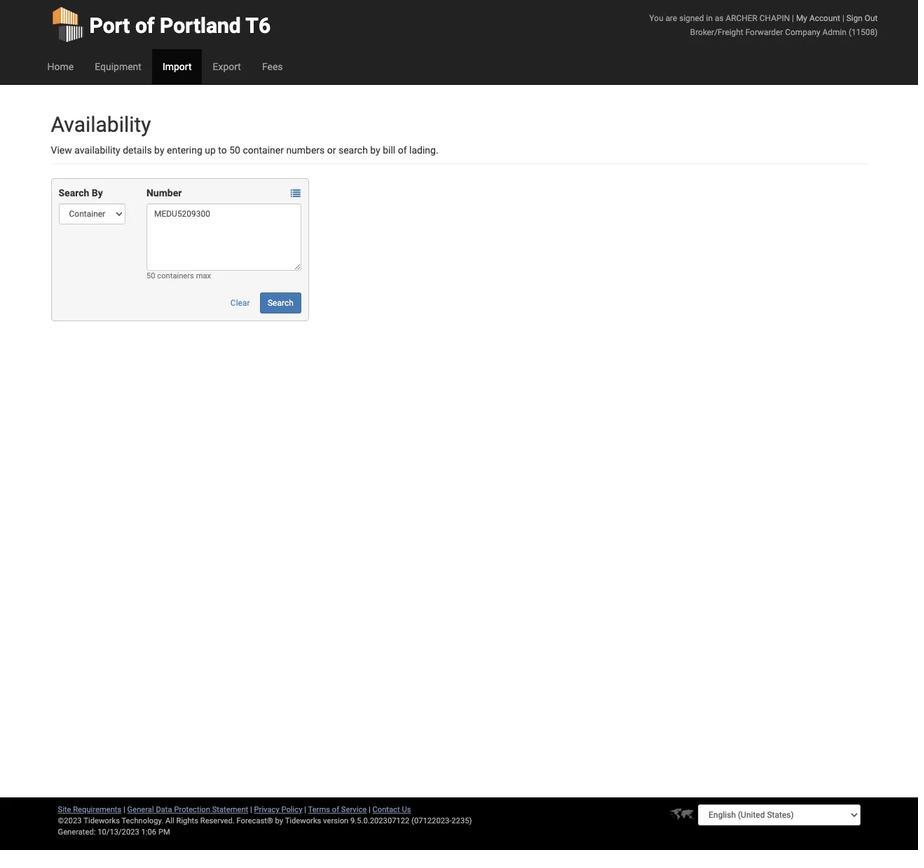 Task type: vqa. For each thing, say whether or not it's contained in the screenshot.
the "Out"
yes



Task type: describe. For each thing, give the bounding box(es) containing it.
| up forecast®
[[250, 805, 252, 814]]

by
[[92, 187, 103, 199]]

terms of service link
[[308, 805, 367, 814]]

export
[[213, 61, 241, 72]]

site
[[58, 805, 71, 814]]

search
[[339, 144, 368, 156]]

signed
[[680, 13, 705, 23]]

technology.
[[122, 816, 164, 826]]

home
[[47, 61, 74, 72]]

protection
[[174, 805, 210, 814]]

details
[[123, 144, 152, 156]]

port of portland t6
[[89, 13, 271, 38]]

you
[[650, 13, 664, 23]]

reserved.
[[200, 816, 235, 826]]

©2023 tideworks
[[58, 816, 120, 826]]

archer
[[726, 13, 758, 23]]

tideworks
[[285, 816, 321, 826]]

1:06
[[141, 828, 157, 837]]

port
[[89, 13, 130, 38]]

service
[[341, 805, 367, 814]]

account
[[810, 13, 841, 23]]

availability
[[51, 112, 151, 137]]

| up the 9.5.0.202307122
[[369, 805, 371, 814]]

Number text field
[[147, 203, 301, 271]]

are
[[666, 13, 678, 23]]

pm
[[158, 828, 170, 837]]

export button
[[202, 49, 252, 84]]

(07122023-
[[412, 816, 452, 826]]

admin
[[823, 27, 847, 37]]

0 horizontal spatial 50
[[147, 271, 155, 281]]

container
[[243, 144, 284, 156]]

entering
[[167, 144, 203, 156]]

bill
[[383, 144, 396, 156]]

all
[[166, 816, 174, 826]]

clear
[[231, 298, 250, 308]]

general data protection statement link
[[127, 805, 248, 814]]

of inside port of portland t6 link
[[135, 13, 155, 38]]

| left my
[[793, 13, 795, 23]]

search button
[[260, 292, 301, 314]]

containers
[[157, 271, 194, 281]]

chapin
[[760, 13, 791, 23]]

you are signed in as archer chapin | my account | sign out broker/freight forwarder company admin (11508)
[[650, 13, 879, 37]]

us
[[402, 805, 411, 814]]

number
[[147, 187, 182, 199]]

portland
[[160, 13, 241, 38]]

lading.
[[410, 144, 439, 156]]

general
[[127, 805, 154, 814]]

0 vertical spatial 50
[[230, 144, 241, 156]]

terms
[[308, 805, 330, 814]]

10/13/2023
[[98, 828, 139, 837]]

version
[[323, 816, 349, 826]]

my account link
[[797, 13, 841, 23]]

requirements
[[73, 805, 122, 814]]

9.5.0.202307122
[[351, 816, 410, 826]]

site requirements link
[[58, 805, 122, 814]]

broker/freight
[[691, 27, 744, 37]]

clear button
[[223, 292, 258, 314]]

forwarder
[[746, 27, 784, 37]]

to
[[218, 144, 227, 156]]

in
[[707, 13, 713, 23]]

company
[[786, 27, 821, 37]]

2 horizontal spatial by
[[371, 144, 381, 156]]

port of portland t6 link
[[51, 0, 271, 49]]



Task type: locate. For each thing, give the bounding box(es) containing it.
max
[[196, 271, 211, 281]]

up
[[205, 144, 216, 156]]

numbers
[[286, 144, 325, 156]]

contact
[[373, 805, 400, 814]]

statement
[[212, 805, 248, 814]]

sign out link
[[847, 13, 879, 23]]

t6
[[246, 13, 271, 38]]

by down privacy policy link at the left of page
[[275, 816, 283, 826]]

1 vertical spatial 50
[[147, 271, 155, 281]]

or
[[327, 144, 336, 156]]

(11508)
[[849, 27, 879, 37]]

site requirements | general data protection statement | privacy policy | terms of service | contact us ©2023 tideworks technology. all rights reserved. forecast® by tideworks version 9.5.0.202307122 (07122023-2235) generated: 10/13/2023 1:06 pm
[[58, 805, 472, 837]]

rights
[[176, 816, 199, 826]]

as
[[715, 13, 724, 23]]

1 horizontal spatial 50
[[230, 144, 241, 156]]

search right clear button
[[268, 298, 294, 308]]

| left general
[[124, 805, 125, 814]]

privacy policy link
[[254, 805, 303, 814]]

privacy
[[254, 805, 280, 814]]

50 left containers
[[147, 271, 155, 281]]

1 vertical spatial of
[[398, 144, 407, 156]]

2 vertical spatial of
[[332, 805, 340, 814]]

import
[[163, 61, 192, 72]]

fees
[[262, 61, 283, 72]]

by right details
[[154, 144, 165, 156]]

my
[[797, 13, 808, 23]]

2 horizontal spatial of
[[398, 144, 407, 156]]

search inside button
[[268, 298, 294, 308]]

view
[[51, 144, 72, 156]]

home button
[[37, 49, 84, 84]]

by inside 'site requirements | general data protection statement | privacy policy | terms of service | contact us ©2023 tideworks technology. all rights reserved. forecast® by tideworks version 9.5.0.202307122 (07122023-2235) generated: 10/13/2023 1:06 pm'
[[275, 816, 283, 826]]

search
[[59, 187, 89, 199], [268, 298, 294, 308]]

of right port
[[135, 13, 155, 38]]

| up tideworks on the left bottom
[[305, 805, 307, 814]]

50 containers max
[[147, 271, 211, 281]]

0 horizontal spatial by
[[154, 144, 165, 156]]

2235)
[[452, 816, 472, 826]]

0 horizontal spatial of
[[135, 13, 155, 38]]

contact us link
[[373, 805, 411, 814]]

1 horizontal spatial search
[[268, 298, 294, 308]]

search for search by
[[59, 187, 89, 199]]

of right bill
[[398, 144, 407, 156]]

1 horizontal spatial of
[[332, 805, 340, 814]]

show list image
[[291, 189, 301, 199]]

| left sign
[[843, 13, 845, 23]]

equipment button
[[84, 49, 152, 84]]

sign
[[847, 13, 863, 23]]

search by
[[59, 187, 103, 199]]

0 vertical spatial of
[[135, 13, 155, 38]]

data
[[156, 805, 172, 814]]

policy
[[282, 805, 303, 814]]

availability
[[74, 144, 120, 156]]

1 horizontal spatial by
[[275, 816, 283, 826]]

by
[[154, 144, 165, 156], [371, 144, 381, 156], [275, 816, 283, 826]]

search for search
[[268, 298, 294, 308]]

0 vertical spatial search
[[59, 187, 89, 199]]

1 vertical spatial search
[[268, 298, 294, 308]]

fees button
[[252, 49, 294, 84]]

view availability details by entering up to 50 container numbers or search by bill of lading.
[[51, 144, 439, 156]]

50
[[230, 144, 241, 156], [147, 271, 155, 281]]

50 right to
[[230, 144, 241, 156]]

of
[[135, 13, 155, 38], [398, 144, 407, 156], [332, 805, 340, 814]]

import button
[[152, 49, 202, 84]]

equipment
[[95, 61, 142, 72]]

of inside 'site requirements | general data protection statement | privacy policy | terms of service | contact us ©2023 tideworks technology. all rights reserved. forecast® by tideworks version 9.5.0.202307122 (07122023-2235) generated: 10/13/2023 1:06 pm'
[[332, 805, 340, 814]]

of up version
[[332, 805, 340, 814]]

search left the by
[[59, 187, 89, 199]]

forecast®
[[237, 816, 273, 826]]

0 horizontal spatial search
[[59, 187, 89, 199]]

|
[[793, 13, 795, 23], [843, 13, 845, 23], [124, 805, 125, 814], [250, 805, 252, 814], [305, 805, 307, 814], [369, 805, 371, 814]]

generated:
[[58, 828, 96, 837]]

by left bill
[[371, 144, 381, 156]]

out
[[865, 13, 879, 23]]



